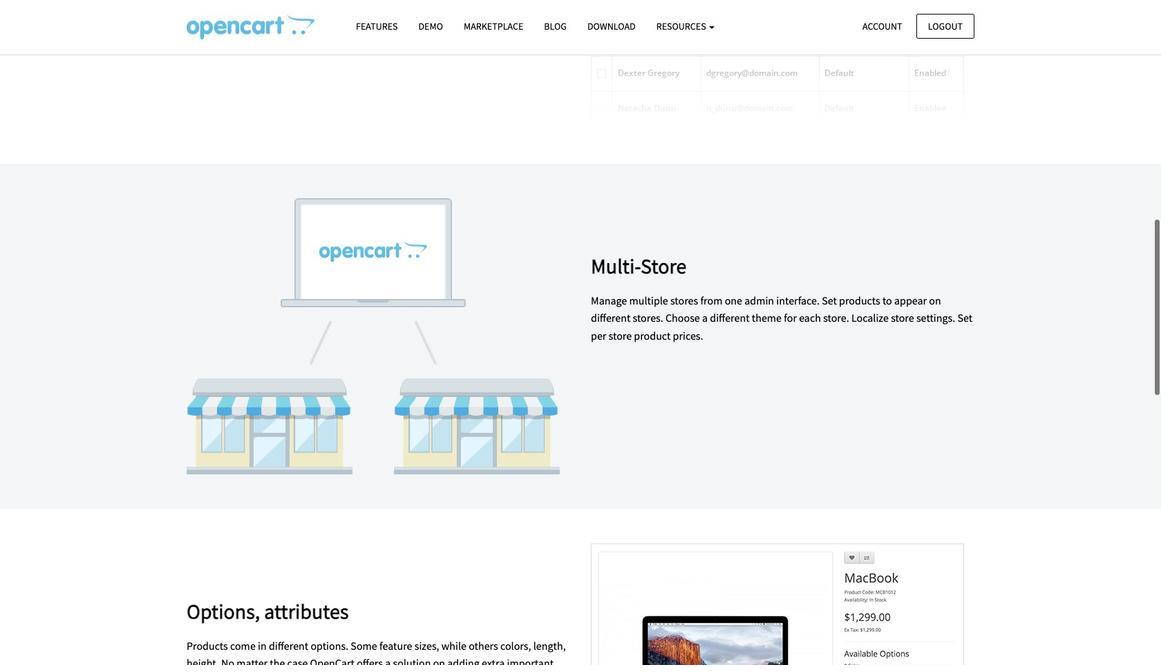 Task type: describe. For each thing, give the bounding box(es) containing it.
marketplace
[[464, 20, 524, 33]]

account
[[863, 20, 903, 32]]

2 horizontal spatial different
[[710, 311, 750, 325]]

0 vertical spatial store
[[891, 311, 915, 325]]

options, attributes
[[187, 599, 349, 625]]

account link
[[851, 13, 915, 39]]

features link
[[346, 15, 408, 39]]

on inside manage multiple stores from one admin interface. set products to appear on different stores. choose a different theme for each store. localize store settings. set per store product prices.
[[930, 294, 942, 307]]

demo
[[419, 20, 443, 33]]

multi-store
[[591, 253, 687, 279]]

opencart - features image
[[187, 15, 315, 39]]

feature
[[380, 639, 412, 653]]

others
[[469, 639, 498, 653]]

resources
[[657, 20, 708, 33]]

length,
[[534, 639, 566, 653]]

user management image
[[591, 0, 965, 129]]

stores.
[[633, 311, 664, 325]]

multi-
[[591, 253, 641, 279]]

features
[[356, 20, 398, 33]]

choose
[[666, 311, 700, 325]]

multi store image
[[187, 198, 560, 475]]

products
[[187, 639, 228, 653]]

matter
[[237, 657, 268, 666]]

extra
[[482, 657, 505, 666]]

sizes,
[[415, 639, 440, 653]]

the
[[270, 657, 285, 666]]

1 horizontal spatial set
[[958, 311, 973, 325]]

some
[[351, 639, 377, 653]]

solution
[[393, 657, 431, 666]]

each
[[800, 311, 821, 325]]

product
[[634, 329, 671, 343]]

for
[[784, 311, 797, 325]]

settings.
[[917, 311, 956, 325]]

while
[[442, 639, 467, 653]]

interface.
[[777, 294, 820, 307]]

download
[[588, 20, 636, 33]]

0 horizontal spatial store
[[609, 329, 632, 343]]

store.
[[824, 311, 850, 325]]



Task type: locate. For each thing, give the bounding box(es) containing it.
store
[[641, 253, 687, 279]]

adding
[[448, 657, 480, 666]]

1 vertical spatial store
[[609, 329, 632, 343]]

set
[[822, 294, 837, 307], [958, 311, 973, 325]]

products come in different options. some feature sizes, while others colors, length, height. no matter the case opencart offers a solution on adding extra importan
[[187, 639, 566, 666]]

different inside the products come in different options. some feature sizes, while others colors, length, height. no matter the case opencart offers a solution on adding extra importan
[[269, 639, 309, 653]]

options,
[[187, 599, 260, 625]]

on up settings.
[[930, 294, 942, 307]]

options.
[[311, 639, 349, 653]]

manage multiple stores from one admin interface. set products to appear on different stores. choose a different theme for each store. localize store settings. set per store product prices.
[[591, 294, 973, 343]]

per
[[591, 329, 607, 343]]

set right settings.
[[958, 311, 973, 325]]

logout
[[929, 20, 963, 32]]

different down manage
[[591, 311, 631, 325]]

case
[[287, 657, 308, 666]]

0 horizontal spatial different
[[269, 639, 309, 653]]

multiple
[[630, 294, 669, 307]]

a inside the products come in different options. some feature sizes, while others colors, length, height. no matter the case opencart offers a solution on adding extra importan
[[385, 657, 391, 666]]

1 horizontal spatial store
[[891, 311, 915, 325]]

attributes
[[264, 599, 349, 625]]

0 vertical spatial set
[[822, 294, 837, 307]]

offers
[[357, 657, 383, 666]]

different
[[591, 311, 631, 325], [710, 311, 750, 325], [269, 639, 309, 653]]

manage
[[591, 294, 627, 307]]

no
[[221, 657, 234, 666]]

blog link
[[534, 15, 577, 39]]

download link
[[577, 15, 646, 39]]

stores
[[671, 294, 699, 307]]

a down feature
[[385, 657, 391, 666]]

to
[[883, 294, 893, 307]]

marketplace link
[[454, 15, 534, 39]]

1 vertical spatial on
[[433, 657, 445, 666]]

colors,
[[501, 639, 531, 653]]

different up case
[[269, 639, 309, 653]]

options, attributes image
[[591, 544, 965, 666]]

height.
[[187, 657, 219, 666]]

localize
[[852, 311, 889, 325]]

a
[[703, 311, 708, 325], [385, 657, 391, 666]]

0 vertical spatial a
[[703, 311, 708, 325]]

store
[[891, 311, 915, 325], [609, 329, 632, 343]]

prices.
[[673, 329, 704, 343]]

resources link
[[646, 15, 726, 39]]

one
[[725, 294, 743, 307]]

opencart
[[310, 657, 355, 666]]

store down appear
[[891, 311, 915, 325]]

appear
[[895, 294, 927, 307]]

1 horizontal spatial different
[[591, 311, 631, 325]]

store right "per" on the right of the page
[[609, 329, 632, 343]]

different down the one
[[710, 311, 750, 325]]

a inside manage multiple stores from one admin interface. set products to appear on different stores. choose a different theme for each store. localize store settings. set per store product prices.
[[703, 311, 708, 325]]

0 vertical spatial on
[[930, 294, 942, 307]]

come
[[230, 639, 256, 653]]

logout link
[[917, 13, 975, 39]]

products
[[840, 294, 881, 307]]

on
[[930, 294, 942, 307], [433, 657, 445, 666]]

0 horizontal spatial a
[[385, 657, 391, 666]]

on inside the products come in different options. some feature sizes, while others colors, length, height. no matter the case opencart offers a solution on adding extra importan
[[433, 657, 445, 666]]

from
[[701, 294, 723, 307]]

0 horizontal spatial on
[[433, 657, 445, 666]]

1 horizontal spatial a
[[703, 311, 708, 325]]

1 horizontal spatial on
[[930, 294, 942, 307]]

1 vertical spatial set
[[958, 311, 973, 325]]

0 horizontal spatial set
[[822, 294, 837, 307]]

on down sizes,
[[433, 657, 445, 666]]

demo link
[[408, 15, 454, 39]]

1 vertical spatial a
[[385, 657, 391, 666]]

a down from
[[703, 311, 708, 325]]

blog
[[544, 20, 567, 33]]

admin
[[745, 294, 775, 307]]

in
[[258, 639, 267, 653]]

set up store. at right top
[[822, 294, 837, 307]]

theme
[[752, 311, 782, 325]]



Task type: vqa. For each thing, say whether or not it's contained in the screenshot.
'come'
yes



